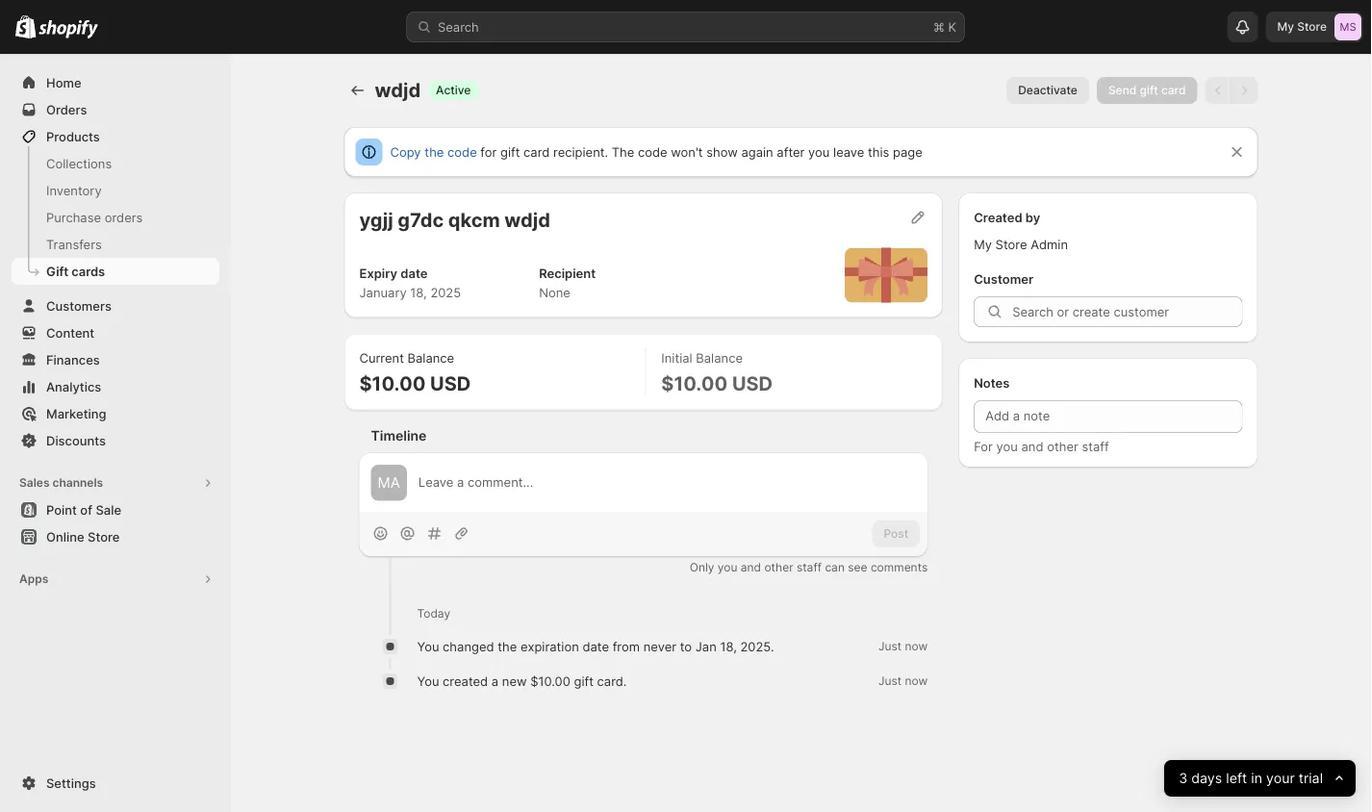 Task type: locate. For each thing, give the bounding box(es) containing it.
0 horizontal spatial store
[[88, 529, 120, 544]]

1 vertical spatial you
[[417, 673, 439, 688]]

a
[[492, 673, 499, 688]]

1 just now from the top
[[879, 639, 928, 653]]

card left previous 'icon'
[[1161, 83, 1186, 97]]

1 horizontal spatial staff
[[1082, 439, 1109, 454]]

0 horizontal spatial gift
[[500, 144, 520, 159]]

$10.00 down expiration
[[530, 673, 570, 688]]

0 vertical spatial gift
[[1140, 83, 1158, 97]]

days
[[1191, 770, 1222, 787]]

1 you from the top
[[417, 639, 439, 654]]

1 usd from the left
[[430, 371, 471, 395]]

previous image
[[1209, 81, 1228, 100]]

copy
[[390, 144, 421, 159]]

finances
[[46, 352, 100, 367]]

0 horizontal spatial my
[[974, 237, 992, 252]]

1 just from the top
[[879, 639, 902, 653]]

only you and other staff can see comments
[[690, 560, 928, 574]]

you right only
[[718, 560, 738, 574]]

1 horizontal spatial 18,
[[720, 639, 737, 654]]

and right only
[[741, 560, 761, 574]]

0 vertical spatial other
[[1047, 439, 1079, 454]]

my store admin
[[974, 237, 1068, 252]]

you down today
[[417, 639, 439, 654]]

1 vertical spatial card
[[524, 144, 550, 159]]

balance for initial balance $10.00 usd
[[696, 351, 743, 366]]

your
[[1266, 770, 1295, 787]]

just now for you changed the expiration date from never to jan 18, 2025.
[[879, 639, 928, 653]]

2025.
[[740, 639, 774, 654]]

2 now from the top
[[905, 674, 928, 688]]

usd
[[430, 371, 471, 395], [732, 371, 773, 395]]

can
[[825, 560, 845, 574]]

1 balance from the left
[[408, 351, 454, 366]]

usd for current balance $10.00 usd
[[430, 371, 471, 395]]

0 vertical spatial date
[[401, 266, 428, 281]]

1 horizontal spatial and
[[1021, 439, 1044, 454]]

balance right initial
[[696, 351, 743, 366]]

inventory link
[[12, 177, 219, 204]]

0 vertical spatial and
[[1021, 439, 1044, 454]]

usd for initial balance $10.00 usd
[[732, 371, 773, 395]]

and
[[1021, 439, 1044, 454], [741, 560, 761, 574]]

date right the expiry
[[401, 266, 428, 281]]

post
[[884, 527, 909, 541]]

0 vertical spatial card
[[1161, 83, 1186, 97]]

1 vertical spatial staff
[[797, 560, 822, 574]]

2 vertical spatial gift
[[574, 673, 594, 688]]

0 horizontal spatial 18,
[[410, 285, 427, 300]]

finances link
[[12, 346, 219, 373]]

for
[[481, 144, 497, 159]]

now for you created a new $10.00 gift card.
[[905, 674, 928, 688]]

of
[[80, 502, 92, 517]]

1 horizontal spatial my
[[1277, 20, 1294, 34]]

the
[[425, 144, 444, 159], [498, 639, 517, 654]]

home
[[46, 75, 81, 90]]

copy the code button
[[379, 139, 489, 166]]

1 horizontal spatial card
[[1161, 83, 1186, 97]]

2 balance from the left
[[696, 351, 743, 366]]

left
[[1226, 770, 1247, 787]]

wdjd
[[375, 78, 421, 102], [505, 208, 550, 231]]

0 vertical spatial 18,
[[410, 285, 427, 300]]

card inside button
[[1161, 83, 1186, 97]]

1 horizontal spatial store
[[996, 237, 1027, 252]]

customers link
[[12, 293, 219, 319]]

you
[[417, 639, 439, 654], [417, 673, 439, 688]]

2 horizontal spatial store
[[1297, 20, 1327, 34]]

0 vertical spatial store
[[1297, 20, 1327, 34]]

0 horizontal spatial you
[[718, 560, 738, 574]]

store for my store
[[1297, 20, 1327, 34]]

1 horizontal spatial code
[[638, 144, 667, 159]]

and for only
[[741, 560, 761, 574]]

0 horizontal spatial usd
[[430, 371, 471, 395]]

$10.00 inside current balance $10.00 usd
[[359, 371, 426, 395]]

0 vertical spatial now
[[905, 639, 928, 653]]

0 horizontal spatial date
[[401, 266, 428, 281]]

$10.00 inside initial balance $10.00 usd
[[661, 371, 728, 395]]

you left created
[[417, 673, 439, 688]]

usd inside initial balance $10.00 usd
[[732, 371, 773, 395]]

1 horizontal spatial gift
[[574, 673, 594, 688]]

the up new
[[498, 639, 517, 654]]

recipient
[[539, 266, 596, 281]]

1 vertical spatial and
[[741, 560, 761, 574]]

ygjj
[[359, 208, 393, 231]]

0 horizontal spatial the
[[425, 144, 444, 159]]

1 horizontal spatial shopify image
[[39, 20, 98, 39]]

staff left can
[[797, 560, 822, 574]]

18,
[[410, 285, 427, 300], [720, 639, 737, 654]]

code left for
[[448, 144, 477, 159]]

point of sale
[[46, 502, 121, 517]]

you
[[808, 144, 830, 159], [996, 439, 1018, 454], [718, 560, 738, 574]]

recipient none
[[539, 266, 596, 300]]

usd inside current balance $10.00 usd
[[430, 371, 471, 395]]

balance inside current balance $10.00 usd
[[408, 351, 454, 366]]

you right the for
[[996, 439, 1018, 454]]

0 horizontal spatial card
[[524, 144, 550, 159]]

send gift card
[[1108, 83, 1186, 97]]

1 vertical spatial now
[[905, 674, 928, 688]]

wdjd left the active
[[375, 78, 421, 102]]

1 vertical spatial you
[[996, 439, 1018, 454]]

0 horizontal spatial $10.00
[[359, 371, 426, 395]]

1 vertical spatial just now
[[879, 674, 928, 688]]

card left recipient.
[[524, 144, 550, 159]]

orders link
[[12, 96, 219, 123]]

for
[[974, 439, 993, 454]]

2 just now from the top
[[879, 674, 928, 688]]

1 vertical spatial date
[[583, 639, 609, 654]]

gift right for
[[500, 144, 520, 159]]

1 vertical spatial other
[[764, 560, 794, 574]]

18, right jan
[[720, 639, 737, 654]]

store left the my store icon
[[1297, 20, 1327, 34]]

now for you changed the expiration date from never to jan 18, 2025.
[[905, 639, 928, 653]]

my left the my store icon
[[1277, 20, 1294, 34]]

2 usd from the left
[[732, 371, 773, 395]]

0 vertical spatial you
[[808, 144, 830, 159]]

active
[[436, 83, 471, 97]]

staff down add a note text field
[[1082, 439, 1109, 454]]

$10.00 down initial
[[661, 371, 728, 395]]

1 horizontal spatial date
[[583, 639, 609, 654]]

marketing
[[46, 406, 106, 421]]

expiry date january 18, 2025
[[359, 266, 461, 300]]

other
[[1047, 439, 1079, 454], [764, 560, 794, 574]]

date
[[401, 266, 428, 281], [583, 639, 609, 654]]

1 horizontal spatial wdjd
[[505, 208, 550, 231]]

purchase orders
[[46, 210, 143, 225]]

the
[[612, 144, 634, 159]]

0 horizontal spatial staff
[[797, 560, 822, 574]]

2 horizontal spatial $10.00
[[661, 371, 728, 395]]

0 vertical spatial just
[[879, 639, 902, 653]]

$10.00 down the current at the left of the page
[[359, 371, 426, 395]]

marketing link
[[12, 400, 219, 427]]

created by
[[974, 210, 1041, 225]]

my store
[[1277, 20, 1327, 34]]

jan
[[696, 639, 717, 654]]

0 vertical spatial just now
[[879, 639, 928, 653]]

just
[[879, 639, 902, 653], [879, 674, 902, 688]]

gift left card.
[[574, 673, 594, 688]]

other left can
[[764, 560, 794, 574]]

you created a new $10.00 gift card.
[[417, 673, 627, 688]]

you changed the expiration date from never to jan 18, 2025.
[[417, 639, 774, 654]]

store inside button
[[88, 529, 120, 544]]

current
[[359, 351, 404, 366]]

1 vertical spatial wdjd
[[505, 208, 550, 231]]

apps button
[[12, 566, 219, 593]]

store
[[1297, 20, 1327, 34], [996, 237, 1027, 252], [88, 529, 120, 544]]

2 just from the top
[[879, 674, 902, 688]]

1 vertical spatial gift
[[500, 144, 520, 159]]

3
[[1179, 770, 1188, 787]]

0 horizontal spatial balance
[[408, 351, 454, 366]]

2 vertical spatial you
[[718, 560, 738, 574]]

1 vertical spatial 18,
[[720, 639, 737, 654]]

2 horizontal spatial gift
[[1140, 83, 1158, 97]]

0 vertical spatial you
[[417, 639, 439, 654]]

2 horizontal spatial you
[[996, 439, 1018, 454]]

point
[[46, 502, 77, 517]]

1 now from the top
[[905, 639, 928, 653]]

code
[[448, 144, 477, 159], [638, 144, 667, 159]]

0 vertical spatial staff
[[1082, 439, 1109, 454]]

0 horizontal spatial code
[[448, 144, 477, 159]]

1 vertical spatial store
[[996, 237, 1027, 252]]

2 vertical spatial store
[[88, 529, 120, 544]]

balance right the current at the left of the page
[[408, 351, 454, 366]]

shopify image
[[15, 15, 36, 38], [39, 20, 98, 39]]

gift right send
[[1140, 83, 1158, 97]]

you right after
[[808, 144, 830, 159]]

none
[[539, 285, 571, 300]]

the right copy
[[425, 144, 444, 159]]

created
[[443, 673, 488, 688]]

wdjd right the qkcm
[[505, 208, 550, 231]]

orders
[[46, 102, 87, 117]]

and right the for
[[1021, 439, 1044, 454]]

1 vertical spatial my
[[974, 237, 992, 252]]

card.
[[597, 673, 627, 688]]

1 horizontal spatial balance
[[696, 351, 743, 366]]

2 you from the top
[[417, 673, 439, 688]]

0 horizontal spatial other
[[764, 560, 794, 574]]

store down created by
[[996, 237, 1027, 252]]

balance inside initial balance $10.00 usd
[[696, 351, 743, 366]]

0 horizontal spatial and
[[741, 560, 761, 574]]

code right the
[[638, 144, 667, 159]]

transfers
[[46, 237, 102, 252]]

my down "created"
[[974, 237, 992, 252]]

1 code from the left
[[448, 144, 477, 159]]

products
[[46, 129, 100, 144]]

18, left "2025"
[[410, 285, 427, 300]]

1 horizontal spatial other
[[1047, 439, 1079, 454]]

date left from
[[583, 639, 609, 654]]

send gift card button
[[1097, 77, 1198, 104]]

store down sale
[[88, 529, 120, 544]]

0 vertical spatial my
[[1277, 20, 1294, 34]]

other down add a note text field
[[1047, 439, 1079, 454]]

1 vertical spatial the
[[498, 639, 517, 654]]

1 vertical spatial just
[[879, 674, 902, 688]]

0 vertical spatial wdjd
[[375, 78, 421, 102]]

1 horizontal spatial usd
[[732, 371, 773, 395]]



Task type: describe. For each thing, give the bounding box(es) containing it.
my for my store admin
[[974, 237, 992, 252]]

you for you changed the expiration date from never to jan 18, 2025.
[[417, 639, 439, 654]]

sales channels
[[19, 476, 103, 490]]

you for you created a new $10.00 gift card.
[[417, 673, 439, 688]]

today
[[417, 607, 450, 621]]

gift inside button
[[1140, 83, 1158, 97]]

discounts
[[46, 433, 106, 448]]

purchase orders link
[[12, 204, 219, 231]]

send
[[1108, 83, 1137, 97]]

page
[[893, 144, 923, 159]]

sales
[[19, 476, 50, 490]]

just for you changed the expiration date from never to jan 18, 2025.
[[879, 639, 902, 653]]

january
[[359, 285, 407, 300]]

⌘ k
[[933, 19, 957, 34]]

notes
[[974, 375, 1010, 390]]

$10.00 for current balance $10.00 usd
[[359, 371, 426, 395]]

see
[[848, 560, 868, 574]]

you for for you and other staff
[[996, 439, 1018, 454]]

again
[[741, 144, 773, 159]]

admin
[[1031, 237, 1068, 252]]

my store image
[[1335, 13, 1362, 40]]

and for for
[[1021, 439, 1044, 454]]

store for online store
[[88, 529, 120, 544]]

recipient.
[[553, 144, 608, 159]]

k
[[948, 19, 957, 34]]

created
[[974, 210, 1023, 225]]

other for only
[[764, 560, 794, 574]]

settings link
[[12, 770, 219, 797]]

current balance $10.00 usd
[[359, 351, 471, 395]]

deactivate
[[1018, 83, 1078, 97]]

staff for only you and other staff can see comments
[[797, 560, 822, 574]]

never
[[643, 639, 677, 654]]

initial
[[661, 351, 693, 366]]

cards
[[72, 264, 105, 279]]

store for my store admin
[[996, 237, 1027, 252]]

you for only you and other staff can see comments
[[718, 560, 738, 574]]

3 days left in your trial button
[[1164, 760, 1356, 797]]

gift cards
[[46, 264, 105, 279]]

1 horizontal spatial you
[[808, 144, 830, 159]]

$10.00 for initial balance $10.00 usd
[[661, 371, 728, 395]]

ygjj g7dc qkcm wdjd
[[359, 208, 550, 231]]

0 vertical spatial the
[[425, 144, 444, 159]]

online
[[46, 529, 84, 544]]

search
[[438, 19, 479, 34]]

just now for you created a new $10.00 gift card.
[[879, 674, 928, 688]]

post button
[[872, 521, 920, 548]]

to
[[680, 639, 692, 654]]

balance for current balance $10.00 usd
[[408, 351, 454, 366]]

avatar with initials m a image
[[371, 465, 407, 501]]

0 horizontal spatial shopify image
[[15, 15, 36, 38]]

staff for for you and other staff
[[1082, 439, 1109, 454]]

channels
[[52, 476, 103, 490]]

gift
[[46, 264, 68, 279]]

customers
[[46, 298, 112, 313]]

next image
[[1235, 81, 1254, 100]]

from
[[613, 639, 640, 654]]

just for you created a new $10.00 gift card.
[[879, 674, 902, 688]]

this
[[868, 144, 890, 159]]

copy the code for gift card recipient. the code won't show again after you leave this page
[[390, 144, 923, 159]]

my for my store
[[1277, 20, 1294, 34]]

analytics link
[[12, 373, 219, 400]]

after
[[777, 144, 805, 159]]

inventory
[[46, 183, 102, 198]]

point of sale link
[[12, 497, 219, 523]]

in
[[1251, 770, 1262, 787]]

1 horizontal spatial the
[[498, 639, 517, 654]]

g7dc
[[398, 208, 444, 231]]

content link
[[12, 319, 219, 346]]

timeline
[[371, 428, 427, 444]]

Search or create customer text field
[[1012, 296, 1243, 327]]

date inside expiry date january 18, 2025
[[401, 266, 428, 281]]

qkcm
[[448, 208, 500, 231]]

sales channels button
[[12, 470, 219, 497]]

transfers link
[[12, 231, 219, 258]]

1 horizontal spatial $10.00
[[530, 673, 570, 688]]

purchase
[[46, 210, 101, 225]]

changed
[[443, 639, 494, 654]]

comments
[[871, 560, 928, 574]]

0 horizontal spatial wdjd
[[375, 78, 421, 102]]

Add a note text field
[[974, 400, 1243, 433]]

by
[[1026, 210, 1041, 225]]

customer
[[974, 271, 1034, 286]]

only
[[690, 560, 714, 574]]

⌘
[[933, 19, 945, 34]]

collections
[[46, 156, 112, 171]]

gift cards link
[[12, 258, 219, 285]]

other for for
[[1047, 439, 1079, 454]]

analytics
[[46, 379, 101, 394]]

home link
[[12, 69, 219, 96]]

sale
[[96, 502, 121, 517]]

new
[[502, 673, 527, 688]]

18, inside expiry date january 18, 2025
[[410, 285, 427, 300]]

expiration
[[521, 639, 579, 654]]

initial balance $10.00 usd
[[661, 351, 773, 395]]

online store button
[[0, 523, 231, 550]]

3 days left in your trial
[[1179, 770, 1323, 787]]

collections link
[[12, 150, 219, 177]]

Leave a comment... text field
[[418, 473, 916, 492]]

apps
[[19, 572, 48, 586]]

online store link
[[12, 523, 219, 550]]

settings
[[46, 776, 96, 791]]

leave
[[833, 144, 864, 159]]

2 code from the left
[[638, 144, 667, 159]]

ygjj g7dc qkcm wdjd button
[[359, 208, 550, 231]]

for you and other staff
[[974, 439, 1109, 454]]

show
[[707, 144, 738, 159]]

content
[[46, 325, 94, 340]]



Task type: vqa. For each thing, say whether or not it's contained in the screenshot.
again
yes



